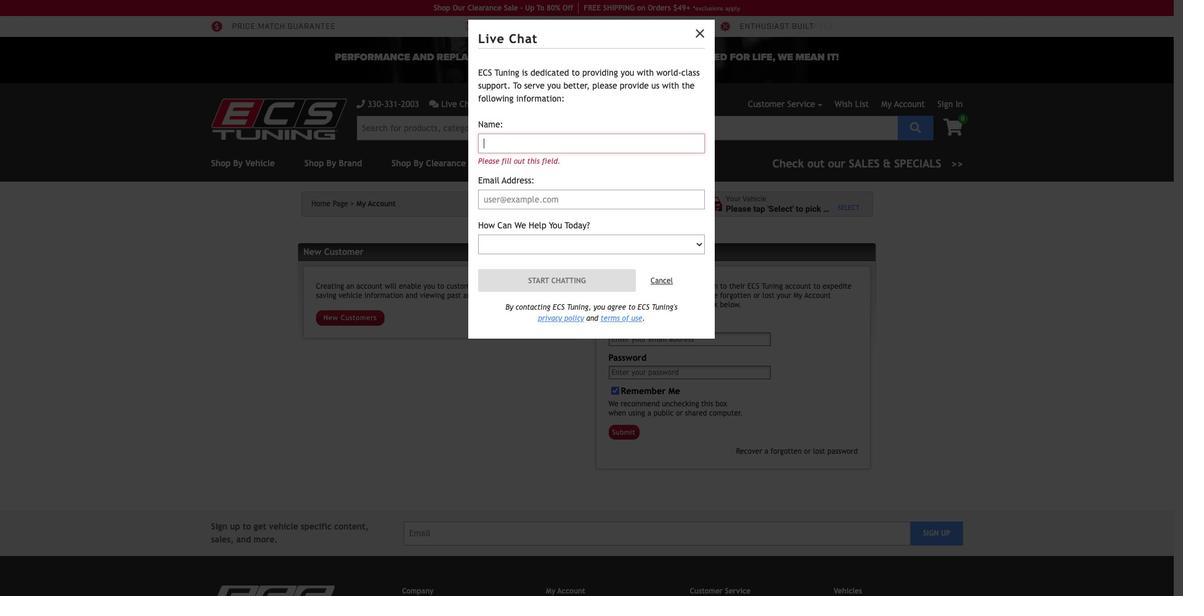 Task type: describe. For each thing, give the bounding box(es) containing it.
sign for sign up to get vehicle specific content, sales, and more.
[[211, 522, 228, 532]]

sales,
[[211, 535, 234, 545]]

contacting
[[516, 303, 551, 312]]

your inside returning customers should login to their ecs tuning account to expedite the ordering process. if you have forgotten or lost your my account password please click on the link below.
[[777, 291, 792, 300]]

wish
[[835, 99, 853, 109]]

shop for shop our clearance sale - up to 80% off
[[434, 4, 451, 12]]

.
[[643, 314, 645, 323]]

chat for live chat document
[[509, 31, 538, 46]]

your inside creating an account will enable you to customize your web experience by saving vehicle information and viewing past and present orders.
[[482, 282, 497, 291]]

we recommend unchecking this box when using a public or shared computer.
[[609, 400, 743, 418]]

world-
[[657, 68, 682, 78]]

class
[[682, 68, 700, 78]]

330-331-2003 link
[[357, 98, 419, 111]]

enthusiast built link
[[719, 21, 815, 32]]

live chat for live chat document
[[478, 31, 538, 46]]

up for sign up to get vehicle specific content, sales, and more.
[[230, 522, 240, 532]]

to inside by contacting ecs tuning, you agree to ecs tuning's privacy policy and terms of use .
[[629, 303, 636, 312]]

brand
[[339, 158, 362, 168]]

use
[[632, 314, 643, 323]]

link
[[706, 301, 718, 309]]

over 2 million parts link
[[211, 21, 324, 32]]

parts
[[298, 22, 324, 32]]

7
[[780, 22, 785, 32]]

information:
[[516, 94, 565, 104]]

box
[[716, 400, 728, 409]]

80%
[[547, 4, 561, 12]]

ecs up privacy policy link
[[553, 303, 565, 312]]

orders.
[[505, 291, 529, 300]]

tuning's
[[652, 303, 678, 312]]

information
[[365, 291, 403, 300]]

chat for live chat link
[[460, 99, 478, 109]]

sign for sign in
[[938, 99, 953, 109]]

an
[[346, 282, 354, 291]]

web
[[499, 282, 513, 291]]

free shipping over $49
[[486, 22, 588, 32]]

1 horizontal spatial a
[[765, 448, 769, 456]]

customize
[[447, 282, 480, 291]]

service
[[725, 588, 751, 596]]

cancel
[[651, 276, 673, 285]]

start chatting button
[[478, 269, 636, 292]]

new customers link
[[316, 311, 385, 326]]

recover a forgotten or lost password
[[736, 448, 858, 456]]

user@example.com email field
[[478, 190, 705, 210]]

home
[[312, 200, 331, 208]]

to inside your vehicle please tap 'select' to pick a vehicle
[[796, 204, 804, 214]]

wish list
[[835, 99, 869, 109]]

support
[[548, 22, 585, 32]]

ordering
[[622, 291, 650, 300]]

shop by brand
[[305, 158, 362, 168]]

account inside creating an account will enable you to customize your web experience by saving vehicle information and viewing past and present orders.
[[357, 282, 383, 291]]

customers
[[341, 314, 377, 322]]

and inside sign up to get vehicle specific content, sales, and more.
[[236, 535, 251, 545]]

specific
[[301, 522, 332, 532]]

lifetime
[[486, 22, 522, 32]]

privacy policy link
[[538, 314, 584, 323]]

returning for your vehicle
[[609, 282, 641, 291]]

days/week
[[787, 22, 835, 32]]

comments image
[[429, 100, 439, 108]]

saving
[[316, 291, 336, 300]]

to inside ecs tuning is dedicated to providing you with world-class support. to serve you better, please provide us with the following information:
[[513, 81, 522, 91]]

you inside returning customers should login to their ecs tuning account to expedite the ordering process. if you have forgotten or lost your my account password please click on the link below.
[[689, 291, 700, 300]]

ecs inside ecs tuning is dedicated to providing you with world-class support. to serve you better, please provide us with the following information:
[[478, 68, 492, 78]]

login
[[702, 282, 718, 291]]

page
[[333, 200, 348, 208]]

shop our clearance sale - up to 80% off link
[[434, 2, 579, 14]]

please inside returning customers should login to their ecs tuning account to expedite the ordering process. if you have forgotten or lost your my account password please click on the link below.
[[641, 301, 663, 309]]

orders
[[648, 4, 671, 12]]

vehicle inside sign up to get vehicle specific content, sales, and more.
[[269, 522, 298, 532]]

experience
[[515, 282, 552, 291]]

by for clearance
[[414, 158, 424, 168]]

field.
[[542, 157, 561, 166]]

process.
[[652, 291, 679, 300]]

and down customize
[[463, 291, 476, 300]]

price match guarantee
[[232, 22, 336, 32]]

2 horizontal spatial or
[[804, 448, 811, 456]]

0 horizontal spatial my account
[[357, 200, 396, 208]]

sign in link
[[938, 99, 963, 109]]

returning for live chat
[[596, 247, 637, 257]]

start
[[528, 276, 549, 285]]

ecs up .
[[638, 303, 650, 312]]

sign up
[[923, 530, 951, 538]]

over
[[549, 22, 570, 32]]

address
[[634, 319, 666, 330]]

how can we help you today?
[[478, 221, 590, 231]]

new customers
[[324, 314, 377, 322]]

on inside returning customers should login to their ecs tuning account to expedite the ordering process. if you have forgotten or lost your my account password please click on the link below.
[[683, 301, 691, 309]]

1 ecs tuning image from the top
[[211, 99, 347, 140]]

up for sign up
[[941, 530, 951, 538]]

enthusiast built
[[740, 22, 815, 32]]

more.
[[254, 535, 278, 545]]

to left their
[[720, 282, 727, 291]]

customer for returning customer
[[640, 247, 679, 257]]

dedicated
[[531, 68, 569, 78]]

shop by brand link
[[305, 158, 362, 168]]

1 vertical spatial lost
[[813, 448, 826, 456]]

free
[[584, 4, 601, 12]]

their
[[730, 282, 746, 291]]

tap
[[754, 204, 766, 214]]

vehicle
[[743, 195, 767, 204]]

sale
[[504, 4, 518, 12]]

Search text field
[[357, 116, 898, 141]]

creating
[[316, 282, 344, 291]]

you inside by contacting ecs tuning, you agree to ecs tuning's privacy policy and terms of use .
[[594, 303, 605, 312]]

shop for shop by brand
[[305, 158, 324, 168]]

by for brand
[[327, 158, 336, 168]]

1 vertical spatial with
[[662, 81, 679, 91]]

by
[[554, 282, 562, 291]]

guarantee
[[288, 22, 336, 32]]

by inside by contacting ecs tuning, you agree to ecs tuning's privacy policy and terms of use .
[[506, 303, 514, 312]]

this for field.
[[527, 157, 540, 166]]

this for box
[[702, 400, 714, 409]]

sales
[[849, 157, 880, 170]]

&
[[883, 157, 891, 170]]

enable
[[399, 282, 421, 291]]

list
[[856, 99, 869, 109]]

remember me
[[621, 386, 680, 397]]

1 vertical spatial the
[[609, 291, 620, 300]]

ecs inside returning customers should login to their ecs tuning account to expedite the ordering process. if you have forgotten or lost your my account password please click on the link below.
[[748, 282, 760, 291]]

price
[[232, 22, 256, 32]]

is
[[522, 68, 528, 78]]

present
[[478, 291, 503, 300]]

live for live chat document
[[478, 31, 505, 46]]

sign up to get vehicle specific content, sales, and more.
[[211, 522, 369, 545]]



Task type: vqa. For each thing, say whether or not it's contained in the screenshot.
output
no



Task type: locate. For each thing, give the bounding box(es) containing it.
returning
[[596, 247, 637, 257], [609, 282, 641, 291]]

1 horizontal spatial with
[[662, 81, 679, 91]]

sign up button
[[911, 522, 963, 546]]

shipping
[[740, 22, 778, 32]]

of
[[622, 314, 629, 323]]

price match guarantee link
[[211, 21, 336, 32]]

or right recover
[[804, 448, 811, 456]]

you up terms
[[594, 303, 605, 312]]

please down providing
[[593, 81, 617, 91]]

email for email address
[[609, 319, 631, 330]]

to left get
[[243, 522, 251, 532]]

1 horizontal spatial please
[[641, 301, 663, 309]]

ecs tuning image
[[211, 99, 347, 140], [211, 587, 334, 597]]

lost inside returning customers should login to their ecs tuning account to expedite the ordering process. if you have forgotten or lost your my account password please click on the link below.
[[763, 291, 775, 300]]

1 vertical spatial forgotten
[[771, 448, 802, 456]]

email
[[478, 176, 500, 186], [609, 319, 631, 330]]

the down class
[[682, 81, 695, 91]]

over 2 million parts
[[232, 22, 324, 32]]

please inside ecs tuning is dedicated to providing you with world-class support. to serve you better, please provide us with the following information:
[[593, 81, 617, 91]]

or right have
[[754, 291, 761, 300]]

a right recover
[[765, 448, 769, 456]]

when
[[609, 409, 626, 418]]

customer for new customer
[[324, 247, 364, 257]]

2 horizontal spatial a
[[824, 204, 828, 214]]

1 account from the left
[[357, 282, 383, 291]]

0 vertical spatial lost
[[763, 291, 775, 300]]

1 horizontal spatial to
[[537, 4, 545, 12]]

Email Address email field
[[609, 333, 771, 346]]

or
[[754, 291, 761, 300], [676, 409, 683, 418], [804, 448, 811, 456]]

2 vertical spatial a
[[765, 448, 769, 456]]

you up viewing
[[424, 282, 435, 291]]

tuning,
[[567, 303, 592, 312]]

clearance inside 'link'
[[468, 4, 502, 12]]

1 horizontal spatial new
[[324, 314, 338, 322]]

1 horizontal spatial on
[[683, 301, 691, 309]]

1 horizontal spatial please
[[726, 204, 752, 214]]

sales & specials link
[[773, 155, 963, 172]]

1 horizontal spatial email
[[609, 319, 631, 330]]

over
[[232, 22, 253, 32]]

0 horizontal spatial chat
[[460, 99, 478, 109]]

and right sales,
[[236, 535, 251, 545]]

or inside returning customers should login to their ecs tuning account to expedite the ordering process. if you have forgotten or lost your my account password please click on the link below.
[[754, 291, 761, 300]]

customer up an
[[324, 247, 364, 257]]

shop left brand
[[305, 158, 324, 168]]

customers
[[643, 282, 676, 291]]

0 vertical spatial with
[[637, 68, 654, 78]]

0 horizontal spatial this
[[527, 157, 540, 166]]

0 horizontal spatial shop
[[305, 158, 324, 168]]

on right the ping
[[637, 4, 646, 12]]

computer.
[[710, 409, 743, 418]]

0 vertical spatial your
[[482, 282, 497, 291]]

the
[[682, 81, 695, 91], [609, 291, 620, 300], [693, 301, 704, 309]]

1 vertical spatial please
[[726, 204, 752, 214]]

match
[[258, 22, 285, 32]]

my account
[[882, 99, 925, 109], [357, 200, 396, 208], [546, 588, 586, 596]]

0 vertical spatial please
[[593, 81, 617, 91]]

1 vertical spatial password
[[828, 448, 858, 456]]

1 horizontal spatial up
[[941, 530, 951, 538]]

returning customer
[[596, 247, 679, 257]]

0 vertical spatial chat
[[509, 31, 538, 46]]

1 horizontal spatial live chat
[[478, 31, 538, 46]]

Remember Me checkbox
[[611, 387, 619, 395]]

1 horizontal spatial this
[[702, 400, 714, 409]]

ecs tuning is dedicated to providing you with world-class support. to serve you better, please provide us with the following information:
[[478, 68, 700, 104]]

please up .
[[641, 301, 663, 309]]

live chat link
[[429, 98, 496, 111]]

terms
[[601, 314, 620, 323]]

0 horizontal spatial to
[[513, 81, 522, 91]]

1 vertical spatial my account
[[357, 200, 396, 208]]

free ship ping on orders $49+ *exclusions apply
[[584, 4, 740, 12]]

2 account from the left
[[785, 282, 812, 291]]

1 horizontal spatial by
[[414, 158, 424, 168]]

0 horizontal spatial clearance
[[426, 158, 466, 168]]

new
[[304, 247, 322, 257], [324, 314, 338, 322]]

policy
[[565, 314, 584, 323]]

1 horizontal spatial your
[[777, 291, 792, 300]]

phone image
[[357, 100, 365, 108]]

by contacting ecs tuning, you agree to ecs tuning's privacy policy and terms of use .
[[506, 303, 678, 323]]

this inside live chat document
[[527, 157, 540, 166]]

sign inside button
[[923, 530, 939, 538]]

tuning left is
[[495, 68, 520, 78]]

recover
[[736, 448, 763, 456]]

free shipping over $49 link
[[465, 21, 588, 32]]

ecs
[[478, 68, 492, 78], [748, 282, 760, 291], [553, 303, 565, 312], [638, 303, 650, 312]]

to left expedite
[[814, 282, 821, 291]]

1 vertical spatial tuning
[[762, 282, 783, 291]]

my inside returning customers should login to their ecs tuning account to expedite the ordering process. if you have forgotten or lost your my account password please click on the link below.
[[794, 291, 803, 300]]

clearance up free
[[468, 4, 502, 12]]

please fill out this field.
[[478, 157, 561, 166]]

public
[[654, 409, 674, 418]]

vehicle inside creating an account will enable you to customize your web experience by saving vehicle information and viewing past and present orders.
[[339, 291, 362, 300]]

forgotten inside returning customers should login to their ecs tuning account to expedite the ordering process. if you have forgotten or lost your my account password please click on the link below.
[[720, 291, 751, 300]]

1 vertical spatial chat
[[460, 99, 478, 109]]

0 vertical spatial on
[[637, 4, 646, 12]]

account inside returning customers should login to their ecs tuning account to expedite the ordering process. if you have forgotten or lost your my account password please click on the link below.
[[785, 282, 812, 291]]

*exclusions apply link
[[693, 3, 740, 13]]

vehicle inside your vehicle please tap 'select' to pick a vehicle
[[830, 204, 857, 214]]

0 vertical spatial email
[[478, 176, 500, 186]]

1 vertical spatial new
[[324, 314, 338, 322]]

clearance for our
[[468, 4, 502, 12]]

2 horizontal spatial by
[[506, 303, 514, 312]]

start chatting
[[528, 276, 586, 285]]

clearance down comments icon on the left top of page
[[426, 158, 466, 168]]

on
[[637, 4, 646, 12], [683, 301, 691, 309]]

to up viewing
[[438, 282, 444, 291]]

viewing
[[420, 291, 445, 300]]

0 vertical spatial a
[[824, 204, 828, 214]]

0 vertical spatial please
[[478, 157, 500, 166]]

1 horizontal spatial lost
[[813, 448, 826, 456]]

a
[[824, 204, 828, 214], [648, 409, 652, 418], [765, 448, 769, 456]]

creating an account will enable you to customize your web experience by saving vehicle information and viewing past and present orders.
[[316, 282, 562, 300]]

shop right brand
[[392, 158, 411, 168]]

vehicle right pick in the right of the page
[[830, 204, 857, 214]]

a inside your vehicle please tap 'select' to pick a vehicle
[[824, 204, 828, 214]]

sales & specials
[[849, 157, 942, 170]]

and
[[406, 291, 418, 300], [463, 291, 476, 300], [587, 314, 599, 323], [236, 535, 251, 545]]

a inside we recommend unchecking this box when using a public or shared computer.
[[648, 409, 652, 418]]

0 vertical spatial live
[[478, 31, 505, 46]]

1 vertical spatial returning
[[609, 282, 641, 291]]

0 vertical spatial or
[[754, 291, 761, 300]]

tuning inside returning customers should login to their ecs tuning account to expedite the ordering process. if you have forgotten or lost your my account password please click on the link below.
[[762, 282, 783, 291]]

the up agree
[[609, 291, 620, 300]]

this left box
[[702, 400, 714, 409]]

or inside we recommend unchecking this box when using a public or shared computer.
[[676, 409, 683, 418]]

tuning right their
[[762, 282, 783, 291]]

a right using
[[648, 409, 652, 418]]

the inside ecs tuning is dedicated to providing you with world-class support. to serve you better, please provide us with the following information:
[[682, 81, 695, 91]]

to up use
[[629, 303, 636, 312]]

lifetime tech support
[[486, 22, 585, 32]]

1 vertical spatial or
[[676, 409, 683, 418]]

1 horizontal spatial or
[[754, 291, 761, 300]]

customer up cancel
[[640, 247, 679, 257]]

email inside live chat document
[[478, 176, 500, 186]]

lifetime replacement program banner image
[[514, 42, 661, 73]]

please left fill at top
[[478, 157, 500, 166]]

0 vertical spatial the
[[682, 81, 695, 91]]

0 horizontal spatial please
[[593, 81, 617, 91]]

help
[[529, 221, 547, 231]]

with down world-
[[662, 81, 679, 91]]

0 vertical spatial ecs tuning image
[[211, 99, 347, 140]]

please inside live chat document
[[478, 157, 500, 166]]

vehicle down an
[[339, 291, 362, 300]]

330-331-2003
[[368, 99, 419, 109]]

0 vertical spatial my account
[[882, 99, 925, 109]]

live down shop our clearance sale - up to 80% off
[[478, 31, 505, 46]]

out
[[514, 157, 525, 166]]

2 vertical spatial vehicle
[[269, 522, 298, 532]]

shipping
[[509, 22, 547, 32]]

shop left our
[[434, 4, 451, 12]]

0 horizontal spatial new
[[304, 247, 322, 257]]

1 vertical spatial ecs tuning image
[[211, 587, 334, 597]]

1 vertical spatial this
[[702, 400, 714, 409]]

by down 2003
[[414, 158, 424, 168]]

1 vertical spatial to
[[513, 81, 522, 91]]

a right pick in the right of the page
[[824, 204, 828, 214]]

2 ecs tuning image from the top
[[211, 587, 334, 597]]

fill
[[502, 157, 512, 166]]

or down unchecking
[[676, 409, 683, 418]]

email for email address:
[[478, 176, 500, 186]]

to left pick in the right of the page
[[796, 204, 804, 214]]

up inside sign up to get vehicle specific content, sales, and more.
[[230, 522, 240, 532]]

account left expedite
[[785, 282, 812, 291]]

0 horizontal spatial with
[[637, 68, 654, 78]]

chat inside document
[[509, 31, 538, 46]]

live right comments icon on the left top of page
[[441, 99, 457, 109]]

this inside we recommend unchecking this box when using a public or shared computer.
[[702, 400, 714, 409]]

Password password field
[[609, 366, 771, 380]]

'select'
[[768, 204, 794, 214]]

to inside sign up to get vehicle specific content, sales, and more.
[[243, 522, 251, 532]]

tuning inside ecs tuning is dedicated to providing you with world-class support. to serve you better, please provide us with the following information:
[[495, 68, 520, 78]]

search image
[[910, 122, 921, 133]]

you right help
[[549, 221, 562, 231]]

we
[[515, 221, 526, 231]]

new customer
[[304, 247, 364, 257]]

providing
[[583, 68, 618, 78]]

new for new customer
[[304, 247, 322, 257]]

clearance for by
[[426, 158, 466, 168]]

to up better,
[[572, 68, 580, 78]]

provide
[[620, 81, 649, 91]]

address:
[[502, 176, 535, 186]]

account up information
[[357, 282, 383, 291]]

0 horizontal spatial your
[[482, 282, 497, 291]]

password inside returning customers should login to their ecs tuning account to expedite the ordering process. if you have forgotten or lost your my account password please click on the link below.
[[609, 301, 639, 309]]

2 vertical spatial the
[[693, 301, 704, 309]]

2 vertical spatial or
[[804, 448, 811, 456]]

past
[[447, 291, 461, 300]]

to left serve
[[513, 81, 522, 91]]

please down your
[[726, 204, 752, 214]]

chatting
[[552, 276, 586, 285]]

0 vertical spatial password
[[609, 301, 639, 309]]

cancel link
[[651, 275, 673, 286]]

0 horizontal spatial account
[[357, 282, 383, 291]]

1 horizontal spatial password
[[828, 448, 858, 456]]

1 vertical spatial vehicle
[[339, 291, 362, 300]]

password
[[609, 353, 647, 363]]

shop inside 'link'
[[434, 4, 451, 12]]

account inside returning customers should login to their ecs tuning account to expedite the ordering process. if you have forgotten or lost your my account password please click on the link below.
[[805, 291, 831, 300]]

1 horizontal spatial clearance
[[468, 4, 502, 12]]

None submit
[[609, 425, 640, 440]]

returning inside returning customers should login to their ecs tuning account to expedite the ordering process. if you have forgotten or lost your my account password please click on the link below.
[[609, 282, 641, 291]]

1 vertical spatial a
[[648, 409, 652, 418]]

Your Name text field
[[478, 134, 705, 153]]

clearance
[[468, 4, 502, 12], [426, 158, 466, 168]]

live chat document
[[469, 20, 715, 339]]

0 horizontal spatial password
[[609, 301, 639, 309]]

and inside by contacting ecs tuning, you agree to ecs tuning's privacy policy and terms of use .
[[587, 314, 599, 323]]

0 horizontal spatial on
[[637, 4, 646, 12]]

1 horizontal spatial customer
[[640, 247, 679, 257]]

2 horizontal spatial customer
[[690, 588, 723, 596]]

0 horizontal spatial customer
[[324, 247, 364, 257]]

0 vertical spatial live chat
[[478, 31, 538, 46]]

sign inside sign up to get vehicle specific content, sales, and more.
[[211, 522, 228, 532]]

should
[[679, 282, 700, 291]]

up inside button
[[941, 530, 951, 538]]

to inside creating an account will enable you to customize your web experience by saving vehicle information and viewing past and present orders.
[[438, 282, 444, 291]]

this right out
[[527, 157, 540, 166]]

and down enable
[[406, 291, 418, 300]]

to right up
[[537, 4, 545, 12]]

Email email field
[[404, 522, 911, 546]]

331-
[[384, 99, 401, 109]]

lifetime tech support link
[[465, 21, 585, 32]]

customer left the service
[[690, 588, 723, 596]]

to inside shop our clearance sale - up to 80% off 'link'
[[537, 4, 545, 12]]

live for live chat link
[[441, 99, 457, 109]]

with up us
[[637, 68, 654, 78]]

vehicle
[[830, 204, 857, 214], [339, 291, 362, 300], [269, 522, 298, 532]]

0 horizontal spatial lost
[[763, 291, 775, 300]]

lost
[[763, 291, 775, 300], [813, 448, 826, 456]]

0 horizontal spatial live
[[441, 99, 457, 109]]

0 horizontal spatial a
[[648, 409, 652, 418]]

sign for sign up
[[923, 530, 939, 538]]

below.
[[720, 301, 742, 309]]

0 vertical spatial to
[[537, 4, 545, 12]]

0 vertical spatial clearance
[[468, 4, 502, 12]]

forgotten down their
[[720, 291, 751, 300]]

you right if at the right
[[689, 291, 700, 300]]

you inside creating an account will enable you to customize your web experience by saving vehicle information and viewing past and present orders.
[[424, 282, 435, 291]]

1 vertical spatial live chat
[[441, 99, 478, 109]]

following
[[478, 94, 514, 104]]

live chat inside document
[[478, 31, 538, 46]]

0 vertical spatial vehicle
[[830, 204, 857, 214]]

up
[[525, 4, 535, 12]]

new for new customers
[[324, 314, 338, 322]]

1 horizontal spatial tuning
[[762, 282, 783, 291]]

new down saving at the left of page
[[324, 314, 338, 322]]

1 vertical spatial your
[[777, 291, 792, 300]]

the left link
[[693, 301, 704, 309]]

recommend
[[621, 400, 660, 409]]

agree
[[608, 303, 626, 312]]

wish list link
[[835, 99, 869, 109]]

account
[[357, 282, 383, 291], [785, 282, 812, 291]]

0 vertical spatial this
[[527, 157, 540, 166]]

1 horizontal spatial account
[[785, 282, 812, 291]]

content,
[[334, 522, 369, 532]]

1 horizontal spatial my account
[[546, 588, 586, 596]]

0 vertical spatial forgotten
[[720, 291, 751, 300]]

new up creating
[[304, 247, 322, 257]]

your vehicle please tap 'select' to pick a vehicle
[[726, 195, 857, 214]]

0 horizontal spatial live chat
[[441, 99, 478, 109]]

tuning
[[495, 68, 520, 78], [762, 282, 783, 291]]

0 horizontal spatial or
[[676, 409, 683, 418]]

1 horizontal spatial forgotten
[[771, 448, 802, 456]]

please inside your vehicle please tap 'select' to pick a vehicle
[[726, 204, 752, 214]]

by left brand
[[327, 158, 336, 168]]

ecs right their
[[748, 282, 760, 291]]

email left address:
[[478, 176, 500, 186]]

serve
[[524, 81, 545, 91]]

ecs up support.
[[478, 68, 492, 78]]

shipping 7 days/week link
[[719, 21, 835, 32]]

0 horizontal spatial vehicle
[[269, 522, 298, 532]]

0 vertical spatial tuning
[[495, 68, 520, 78]]

a for public
[[648, 409, 652, 418]]

1 vertical spatial please
[[641, 301, 663, 309]]

2 vertical spatial my account
[[546, 588, 586, 596]]

click
[[665, 301, 680, 309]]

by down orders.
[[506, 303, 514, 312]]

off
[[563, 4, 573, 12]]

0 horizontal spatial tuning
[[495, 68, 520, 78]]

returning customers should login to their ecs tuning account to expedite the ordering process. if you have forgotten or lost your my account password please click on the link below.
[[609, 282, 852, 309]]

1 horizontal spatial chat
[[509, 31, 538, 46]]

in
[[956, 99, 963, 109]]

shop for shop by clearance
[[392, 158, 411, 168]]

2 horizontal spatial vehicle
[[830, 204, 857, 214]]

live inside document
[[478, 31, 505, 46]]

live chat for live chat link
[[441, 99, 478, 109]]

company
[[402, 588, 434, 596]]

1 horizontal spatial live
[[478, 31, 505, 46]]

email down agree
[[609, 319, 631, 330]]

you up 'provide'
[[621, 68, 635, 78]]

0 vertical spatial returning
[[596, 247, 637, 257]]

1 vertical spatial on
[[683, 301, 691, 309]]

on down if at the right
[[683, 301, 691, 309]]

and down tuning,
[[587, 314, 599, 323]]

2 horizontal spatial shop
[[434, 4, 451, 12]]

live chat dialog
[[0, 0, 1184, 597]]

0 horizontal spatial by
[[327, 158, 336, 168]]

forgotten right recover
[[771, 448, 802, 456]]

vehicle up more.
[[269, 522, 298, 532]]

a for vehicle
[[824, 204, 828, 214]]

you down the "dedicated"
[[547, 81, 561, 91]]

to inside ecs tuning is dedicated to providing you with world-class support. to serve you better, please provide us with the following information:
[[572, 68, 580, 78]]



